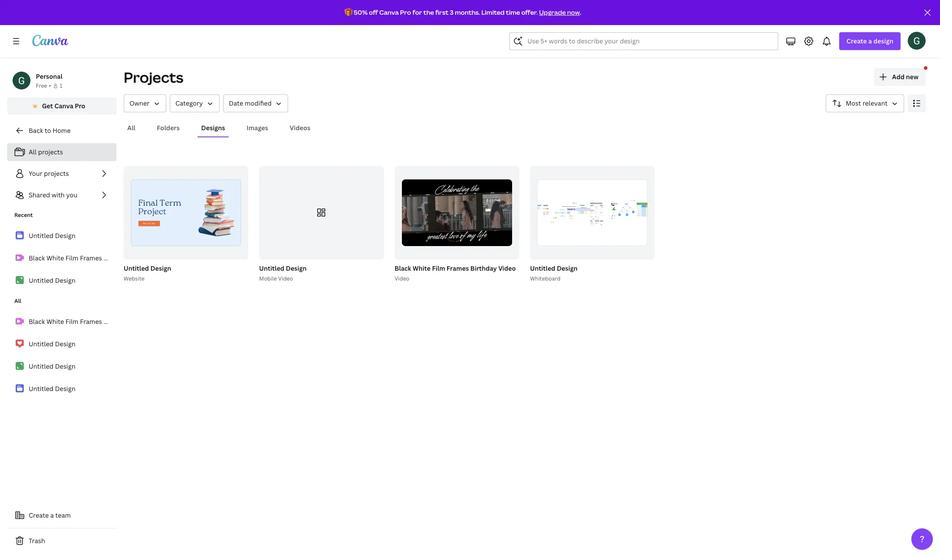 Task type: vqa. For each thing, say whether or not it's contained in the screenshot.
us
no



Task type: locate. For each thing, give the bounding box(es) containing it.
0 vertical spatial frames
[[80, 254, 102, 263]]

website
[[124, 275, 145, 283]]

folders button
[[153, 120, 183, 137]]

1 vertical spatial all
[[29, 148, 37, 156]]

1 untitled design button from the left
[[124, 263, 171, 275]]

whiteboard
[[530, 275, 561, 283]]

1 horizontal spatial untitled design button
[[259, 263, 307, 275]]

pro up back to home link
[[75, 102, 85, 110]]

all projects link
[[7, 143, 117, 161]]

most
[[846, 99, 861, 108]]

birthday
[[103, 254, 130, 263], [470, 264, 497, 273], [103, 318, 130, 326]]

2 list from the top
[[7, 227, 148, 290]]

pro left for
[[400, 8, 411, 17]]

create a team
[[29, 512, 71, 520]]

create inside create a design dropdown button
[[847, 37, 867, 45]]

a left team
[[50, 512, 54, 520]]

designs
[[201, 124, 225, 132]]

list
[[7, 143, 117, 204], [7, 227, 148, 290], [7, 313, 148, 399]]

black white film frames birthday video video
[[395, 264, 516, 283]]

create left 'design'
[[847, 37, 867, 45]]

1 vertical spatial black white film frames birthday video
[[29, 318, 148, 326]]

2 vertical spatial list
[[7, 313, 148, 399]]

white
[[46, 254, 64, 263], [413, 264, 431, 273], [46, 318, 64, 326]]

untitled inside untitled design mobile video
[[259, 264, 284, 273]]

a inside dropdown button
[[869, 37, 872, 45]]

0 vertical spatial pro
[[400, 8, 411, 17]]

untitled design link
[[7, 227, 117, 246], [7, 272, 117, 290], [7, 335, 117, 354], [7, 358, 117, 376], [7, 380, 117, 399]]

untitled design
[[29, 232, 76, 240], [29, 277, 76, 285], [29, 340, 76, 349], [29, 363, 76, 371], [29, 385, 76, 393]]

your projects link
[[7, 165, 117, 183]]

canva
[[379, 8, 399, 17], [54, 102, 73, 110]]

projects right your
[[44, 169, 69, 178]]

3 untitled design link from the top
[[7, 335, 117, 354]]

all projects
[[29, 148, 63, 156]]

offer.
[[521, 8, 538, 17]]

2 vertical spatial film
[[66, 318, 78, 326]]

pro
[[400, 8, 411, 17], [75, 102, 85, 110]]

1 vertical spatial canva
[[54, 102, 73, 110]]

0 horizontal spatial create
[[29, 512, 49, 520]]

1 vertical spatial black
[[395, 264, 411, 273]]

0 vertical spatial black white film frames birthday video link
[[7, 249, 148, 268]]

1 vertical spatial list
[[7, 227, 148, 290]]

team
[[55, 512, 71, 520]]

3 untitled design button from the left
[[530, 263, 578, 275]]

0 vertical spatial black
[[29, 254, 45, 263]]

projects
[[38, 148, 63, 156], [44, 169, 69, 178]]

1 horizontal spatial canva
[[379, 8, 399, 17]]

create left team
[[29, 512, 49, 520]]

0 horizontal spatial untitled design button
[[124, 263, 171, 275]]

create inside create a team 'button'
[[29, 512, 49, 520]]

canva right off
[[379, 8, 399, 17]]

to
[[45, 126, 51, 135]]

create
[[847, 37, 867, 45], [29, 512, 49, 520]]

images
[[247, 124, 268, 132]]

2 untitled design button from the left
[[259, 263, 307, 275]]

0 vertical spatial a
[[869, 37, 872, 45]]

2 horizontal spatial all
[[127, 124, 135, 132]]

create a team button
[[7, 507, 117, 525]]

1 vertical spatial black white film frames birthday video link
[[7, 313, 148, 332]]

2 vertical spatial all
[[14, 298, 21, 305]]

5 untitled design link from the top
[[7, 380, 117, 399]]

1 horizontal spatial create
[[847, 37, 867, 45]]

2 vertical spatial frames
[[80, 318, 102, 326]]

first
[[435, 8, 449, 17]]

projects
[[124, 68, 184, 87]]

video
[[131, 254, 148, 263], [498, 264, 516, 273], [278, 275, 293, 283], [395, 275, 410, 283], [131, 318, 148, 326]]

0 vertical spatial white
[[46, 254, 64, 263]]

projects down back to home
[[38, 148, 63, 156]]

0 vertical spatial canva
[[379, 8, 399, 17]]

1 vertical spatial film
[[432, 264, 445, 273]]

2 vertical spatial white
[[46, 318, 64, 326]]

new
[[906, 73, 919, 81]]

designs button
[[198, 120, 229, 137]]

a inside 'button'
[[50, 512, 54, 520]]

a
[[869, 37, 872, 45], [50, 512, 54, 520]]

mobile
[[259, 275, 277, 283]]

1 untitled design link from the top
[[7, 227, 117, 246]]

1
[[60, 82, 62, 90]]

free
[[36, 82, 47, 90]]

0 vertical spatial black white film frames birthday video
[[29, 254, 148, 263]]

3 list from the top
[[7, 313, 148, 399]]

create a design button
[[840, 32, 901, 50]]

all for all button
[[127, 124, 135, 132]]

1 list from the top
[[7, 143, 117, 204]]

1 vertical spatial projects
[[44, 169, 69, 178]]

frames
[[80, 254, 102, 263], [447, 264, 469, 273], [80, 318, 102, 326]]

untitled design button up the whiteboard at the right of page
[[530, 263, 578, 275]]

black white film frames birthday video
[[29, 254, 148, 263], [29, 318, 148, 326]]

1 horizontal spatial all
[[29, 148, 37, 156]]

canva right get
[[54, 102, 73, 110]]

date
[[229, 99, 243, 108]]

0 vertical spatial projects
[[38, 148, 63, 156]]

1 horizontal spatial a
[[869, 37, 872, 45]]

1 vertical spatial birthday
[[470, 264, 497, 273]]

0 horizontal spatial a
[[50, 512, 54, 520]]

with
[[52, 191, 65, 199]]

1 black white film frames birthday video link from the top
[[7, 249, 148, 268]]

your projects
[[29, 169, 69, 178]]

2 untitled design link from the top
[[7, 272, 117, 290]]

5 untitled design from the top
[[29, 385, 76, 393]]

untitled design button up mobile
[[259, 263, 307, 275]]

list containing black white film frames birthday video
[[7, 313, 148, 399]]

all inside button
[[127, 124, 135, 132]]

1 vertical spatial white
[[413, 264, 431, 273]]

off
[[369, 8, 378, 17]]

get
[[42, 102, 53, 110]]

0 vertical spatial create
[[847, 37, 867, 45]]

0 vertical spatial birthday
[[103, 254, 130, 263]]

0 vertical spatial list
[[7, 143, 117, 204]]

1 vertical spatial frames
[[447, 264, 469, 273]]

add new button
[[874, 68, 926, 86]]

frames inside black white film frames birthday video video
[[447, 264, 469, 273]]

black
[[29, 254, 45, 263], [395, 264, 411, 273], [29, 318, 45, 326]]

untitled design button
[[124, 263, 171, 275], [259, 263, 307, 275], [530, 263, 578, 275]]

film
[[66, 254, 78, 263], [432, 264, 445, 273], [66, 318, 78, 326]]

a left 'design'
[[869, 37, 872, 45]]

get canva pro button
[[7, 98, 117, 115]]

trash link
[[7, 533, 117, 551]]

all for all projects
[[29, 148, 37, 156]]

None search field
[[510, 32, 779, 50]]

2 untitled design from the top
[[29, 277, 76, 285]]

2 horizontal spatial untitled design button
[[530, 263, 578, 275]]

all
[[127, 124, 135, 132], [29, 148, 37, 156], [14, 298, 21, 305]]

1 vertical spatial a
[[50, 512, 54, 520]]

a for team
[[50, 512, 54, 520]]

black inside black white film frames birthday video video
[[395, 264, 411, 273]]

back to home
[[29, 126, 71, 135]]

0 horizontal spatial canva
[[54, 102, 73, 110]]

0 vertical spatial all
[[127, 124, 135, 132]]

untitled
[[29, 232, 53, 240], [124, 264, 149, 273], [259, 264, 284, 273], [530, 264, 555, 273], [29, 277, 53, 285], [29, 340, 53, 349], [29, 363, 53, 371], [29, 385, 53, 393]]

Category button
[[170, 95, 219, 112]]

untitled inside untitled design whiteboard
[[530, 264, 555, 273]]

all inside "list"
[[29, 148, 37, 156]]

back
[[29, 126, 43, 135]]

design
[[55, 232, 76, 240], [150, 264, 171, 273], [286, 264, 307, 273], [557, 264, 578, 273], [55, 277, 76, 285], [55, 340, 76, 349], [55, 363, 76, 371], [55, 385, 76, 393]]

black white film frames birthday video link
[[7, 249, 148, 268], [7, 313, 148, 332]]

greg robinson image
[[908, 32, 926, 50]]

untitled design button for untitled design whiteboard
[[530, 263, 578, 275]]

video inside untitled design mobile video
[[278, 275, 293, 283]]

3 untitled design from the top
[[29, 340, 76, 349]]

design inside untitled design mobile video
[[286, 264, 307, 273]]

0 horizontal spatial pro
[[75, 102, 85, 110]]

1 vertical spatial pro
[[75, 102, 85, 110]]

design
[[874, 37, 894, 45]]

limited
[[482, 8, 505, 17]]

Sort by button
[[826, 95, 904, 112]]

1 vertical spatial create
[[29, 512, 49, 520]]

untitled design button up website
[[124, 263, 171, 275]]

birthday inside black white film frames birthday video video
[[470, 264, 497, 273]]



Task type: describe. For each thing, give the bounding box(es) containing it.
canva inside button
[[54, 102, 73, 110]]

untitled design whiteboard
[[530, 264, 578, 283]]

design inside untitled design whiteboard
[[557, 264, 578, 273]]

free •
[[36, 82, 51, 90]]

1 untitled design from the top
[[29, 232, 76, 240]]

untitled design mobile video
[[259, 264, 307, 283]]

category
[[175, 99, 203, 108]]

you
[[66, 191, 77, 199]]

50%
[[354, 8, 368, 17]]

untitled design button for untitled design mobile video
[[259, 263, 307, 275]]

home
[[53, 126, 71, 135]]

for
[[412, 8, 422, 17]]

untitled design button for untitled design website
[[124, 263, 171, 275]]

2 vertical spatial birthday
[[103, 318, 130, 326]]

modified
[[245, 99, 272, 108]]

time
[[506, 8, 520, 17]]

your
[[29, 169, 42, 178]]

3
[[450, 8, 454, 17]]

add new
[[892, 73, 919, 81]]

most relevant
[[846, 99, 888, 108]]

🎁
[[344, 8, 353, 17]]

Owner button
[[124, 95, 166, 112]]

create for create a design
[[847, 37, 867, 45]]

shared with you link
[[7, 186, 117, 204]]

untitled inside untitled design website
[[124, 264, 149, 273]]

projects for your projects
[[44, 169, 69, 178]]

add
[[892, 73, 905, 81]]

Search search field
[[528, 33, 761, 50]]

list containing all projects
[[7, 143, 117, 204]]

film inside black white film frames birthday video video
[[432, 264, 445, 273]]

shared with you
[[29, 191, 77, 199]]

all button
[[124, 120, 139, 137]]

1 black white film frames birthday video from the top
[[29, 254, 148, 263]]

recent
[[14, 212, 33, 219]]

months.
[[455, 8, 480, 17]]

list containing untitled design
[[7, 227, 148, 290]]

create for create a team
[[29, 512, 49, 520]]

Date modified button
[[223, 95, 288, 112]]

•
[[49, 82, 51, 90]]

videos button
[[286, 120, 314, 137]]

4 untitled design link from the top
[[7, 358, 117, 376]]

pro inside button
[[75, 102, 85, 110]]

videos
[[290, 124, 310, 132]]

1 horizontal spatial pro
[[400, 8, 411, 17]]

trash
[[29, 537, 45, 546]]

upgrade now button
[[539, 8, 580, 17]]

0 horizontal spatial all
[[14, 298, 21, 305]]

get canva pro
[[42, 102, 85, 110]]

projects for all projects
[[38, 148, 63, 156]]

create a design
[[847, 37, 894, 45]]

back to home link
[[7, 122, 117, 140]]

2 black white film frames birthday video link from the top
[[7, 313, 148, 332]]

relevant
[[863, 99, 888, 108]]

the
[[423, 8, 434, 17]]

personal
[[36, 72, 62, 81]]

0 vertical spatial film
[[66, 254, 78, 263]]

now
[[567, 8, 580, 17]]

date modified
[[229, 99, 272, 108]]

design inside untitled design website
[[150, 264, 171, 273]]

untitled design website
[[124, 264, 171, 283]]

🎁 50% off canva pro for the first 3 months. limited time offer. upgrade now .
[[344, 8, 581, 17]]

folders
[[157, 124, 180, 132]]

owner
[[130, 99, 149, 108]]

upgrade
[[539, 8, 566, 17]]

2 black white film frames birthday video from the top
[[29, 318, 148, 326]]

white inside black white film frames birthday video video
[[413, 264, 431, 273]]

shared
[[29, 191, 50, 199]]

images button
[[243, 120, 272, 137]]

a for design
[[869, 37, 872, 45]]

.
[[580, 8, 581, 17]]

black white film frames birthday video button
[[395, 263, 516, 275]]

2 vertical spatial black
[[29, 318, 45, 326]]

4 untitled design from the top
[[29, 363, 76, 371]]



